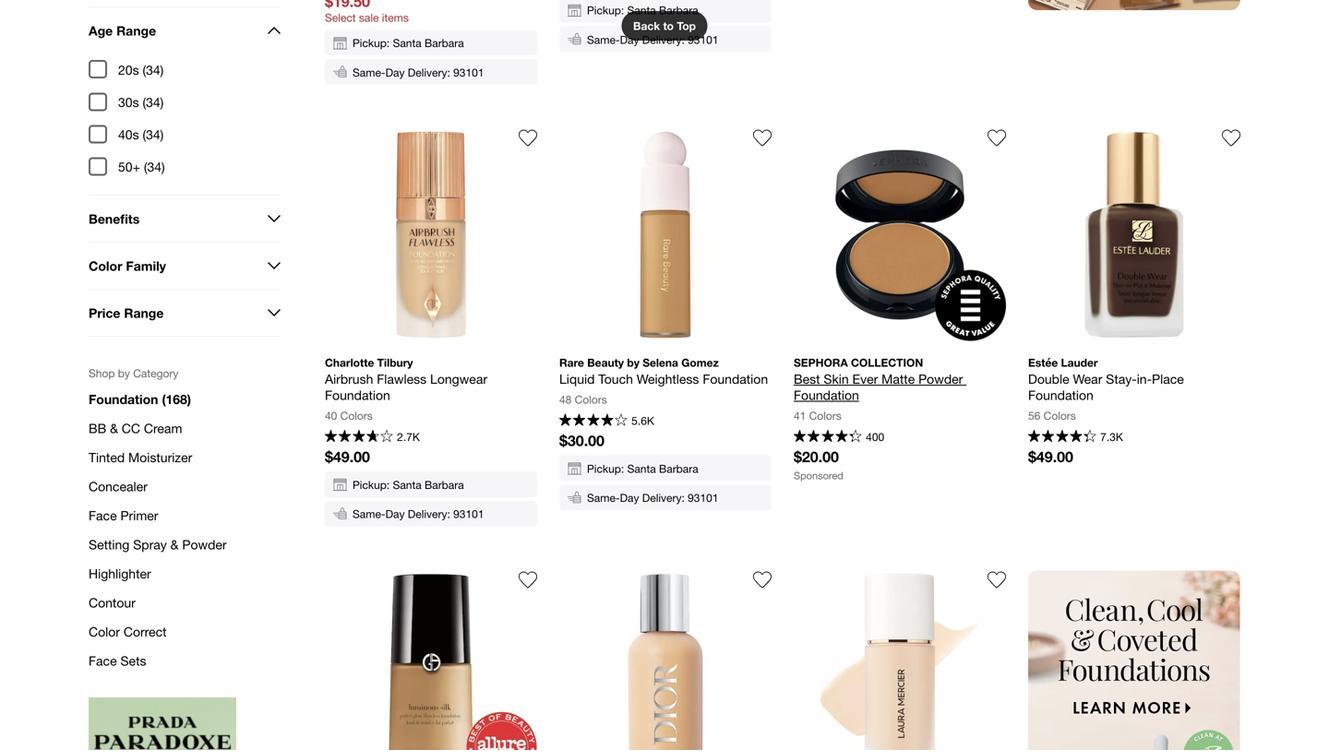 Task type: locate. For each thing, give the bounding box(es) containing it.
tinted moisturizer
[[89, 450, 192, 465]]

colors up 3.5 stars element
[[340, 410, 373, 423]]

foundation down gomez
[[703, 372, 768, 387]]

by
[[627, 357, 640, 369], [118, 367, 130, 380]]

color left 'family'
[[89, 258, 122, 274]]

laura mercier - real flawless weightless perfecting waterproof foundation image
[[794, 571, 1006, 751]]

0 vertical spatial &
[[110, 421, 118, 436]]

colors right 41
[[809, 410, 842, 423]]

sephora collection - best skin ever matte powder foundation image
[[794, 129, 1006, 341]]

benefits button
[[89, 196, 281, 242]]

1 4.5 stars element from the left
[[794, 430, 862, 445]]

color for color correct
[[89, 625, 120, 640]]

colors up 4 stars element
[[575, 393, 607, 406]]

1 vertical spatial color
[[89, 625, 120, 640]]

santa down 5.6k
[[627, 462, 656, 475]]

lauder
[[1061, 357, 1098, 369]]

1 horizontal spatial $49.00
[[1029, 448, 1074, 466]]

same-day delivery: 93101 down back in the top left of the page
[[587, 33, 719, 46]]

day down back in the top left of the page
[[620, 33, 639, 46]]

(34) right 40s
[[143, 127, 164, 142]]

1 vertical spatial range
[[124, 305, 164, 321]]

colors inside estée lauder double wear stay-in-place foundation 56 colors
[[1044, 410, 1076, 423]]

rare
[[560, 357, 584, 369]]

face left sets
[[89, 654, 117, 669]]

2 color from the top
[[89, 625, 120, 640]]

face for face primer
[[89, 508, 117, 524]]

same-day delivery: 93101 down 5.6k
[[587, 492, 719, 505]]

face for face sets
[[89, 654, 117, 669]]

sign in to love sephora collection - best skin ever matte powder foundation image
[[988, 129, 1006, 147]]

4.5 stars element up $20.00 at bottom
[[794, 430, 862, 445]]

0 horizontal spatial by
[[118, 367, 130, 380]]

best
[[794, 372, 820, 387]]

rare beauty by selena gomez liquid touch weightless foundation 48 colors
[[560, 357, 768, 406]]

spray
[[133, 537, 167, 553]]

setting spray & powder link
[[89, 530, 281, 560]]

400
[[866, 431, 885, 444]]

pickup: santa barbara
[[587, 4, 699, 17], [353, 37, 464, 50], [587, 462, 699, 475], [353, 479, 464, 492]]

40
[[325, 410, 337, 423]]

powder
[[919, 372, 963, 387], [182, 537, 227, 553]]

1 color from the top
[[89, 258, 122, 274]]

barbara
[[659, 4, 699, 17], [425, 37, 464, 50], [659, 462, 699, 475], [425, 479, 464, 492]]

tinted moisturizer link
[[89, 443, 281, 472]]

day
[[620, 33, 639, 46], [386, 66, 405, 79], [620, 492, 639, 505], [386, 508, 405, 521]]

back to top
[[633, 19, 696, 32]]

face inside the face primer link
[[89, 508, 117, 524]]

1 horizontal spatial &
[[171, 537, 179, 553]]

2 $49.00 from the left
[[1029, 448, 1074, 466]]

colors inside sephora collection best skin ever matte powder foundation 41 colors
[[809, 410, 842, 423]]

color down contour
[[89, 625, 120, 640]]

4.5 stars element
[[794, 430, 862, 445], [1029, 430, 1097, 445]]

delivery: down items
[[408, 66, 450, 79]]

family
[[126, 258, 166, 274]]

&
[[110, 421, 118, 436], [171, 537, 179, 553]]

bb & cc cream link
[[89, 414, 281, 443]]

& right bb
[[110, 421, 118, 436]]

range right "price"
[[124, 305, 164, 321]]

1 horizontal spatial by
[[627, 357, 640, 369]]

age
[[89, 23, 113, 38]]

tilbury
[[377, 357, 413, 369]]

1 $49.00 from the left
[[325, 448, 370, 466]]

foundation down airbrush
[[325, 388, 390, 403]]

1 vertical spatial powder
[[182, 537, 227, 553]]

correct
[[124, 625, 167, 640]]

(34) for 40s (34)
[[143, 127, 164, 142]]

sign in to love rare beauty by selena gomez - liquid touch weightless foundation image
[[753, 129, 772, 147]]

56
[[1029, 410, 1041, 423]]

(34) right 30s
[[143, 95, 164, 110]]

& right spray
[[171, 537, 179, 553]]

2 4.5 stars element from the left
[[1029, 430, 1097, 445]]

color inside dropdown button
[[89, 258, 122, 274]]

weightless
[[637, 372, 699, 387]]

4.5 stars element down 56
[[1029, 430, 1097, 445]]

powder up highlighter link
[[182, 537, 227, 553]]

image de bannière avec contenu sponsorisé image
[[89, 698, 236, 751]]

color family button
[[89, 243, 281, 289]]

0 vertical spatial face
[[89, 508, 117, 524]]

400 reviews element
[[866, 431, 885, 444]]

$30.00
[[560, 432, 605, 450]]

sale
[[359, 11, 379, 24]]

sign in to love charlotte tilbury - airbrush flawless longwear foundation image
[[519, 129, 537, 147]]

face sets link
[[89, 647, 281, 676]]

0 horizontal spatial 4.5 stars element
[[794, 430, 862, 445]]

santa down 2.7k
[[393, 479, 422, 492]]

face sets
[[89, 654, 146, 669]]

shop by category
[[89, 367, 179, 380]]

1 vertical spatial face
[[89, 654, 117, 669]]

benefits
[[89, 211, 140, 226]]

face up setting at the left bottom of the page
[[89, 508, 117, 524]]

$49.00 down 3.5 stars element
[[325, 448, 370, 466]]

20s (34)
[[118, 62, 164, 77]]

$49.00 down 56
[[1029, 448, 1074, 466]]

0 horizontal spatial $49.00
[[325, 448, 370, 466]]

colors inside charlotte tilbury airbrush flawless longwear foundation 40 colors
[[340, 410, 373, 423]]

1 vertical spatial &
[[171, 537, 179, 553]]

0 vertical spatial range
[[116, 23, 156, 38]]

0 vertical spatial color
[[89, 258, 122, 274]]

(34) right 20s
[[143, 62, 164, 77]]

age range
[[89, 23, 156, 38]]

cream
[[144, 421, 182, 436]]

1 horizontal spatial 4.5 stars element
[[1029, 430, 1097, 445]]

bb & cc cream
[[89, 421, 182, 436]]

santa down items
[[393, 37, 422, 50]]

sponsored
[[794, 470, 844, 482]]

2.7k
[[397, 431, 420, 444]]

(34)
[[143, 62, 164, 77], [143, 95, 164, 110], [143, 127, 164, 142], [144, 159, 165, 175]]

pickup:
[[587, 4, 624, 17], [353, 37, 390, 50], [587, 462, 624, 475], [353, 479, 390, 492]]

2 face from the top
[[89, 654, 117, 669]]

estée lauder double wear stay-in-place foundation 56 colors
[[1029, 357, 1188, 423]]

cc
[[122, 421, 140, 436]]

$49.00
[[325, 448, 370, 466], [1029, 448, 1074, 466]]

charlotte tilbury airbrush flawless longwear foundation 40 colors
[[325, 357, 491, 423]]

colors right 56
[[1044, 410, 1076, 423]]

estée
[[1029, 357, 1058, 369]]

color
[[89, 258, 122, 274], [89, 625, 120, 640]]

powder inside setting spray & powder link
[[182, 537, 227, 553]]

delivery:
[[642, 33, 685, 46], [408, 66, 450, 79], [642, 492, 685, 505], [408, 508, 450, 521]]

concealer link
[[89, 472, 281, 501]]

1 horizontal spatial powder
[[919, 372, 963, 387]]

1 face from the top
[[89, 508, 117, 524]]

range
[[116, 23, 156, 38], [124, 305, 164, 321]]

same-
[[587, 33, 620, 46], [353, 66, 386, 79], [587, 492, 620, 505], [353, 508, 386, 521]]

collection
[[851, 357, 924, 369]]

4.5 stars element for $49.00
[[1029, 430, 1097, 445]]

foundation down double
[[1029, 388, 1094, 403]]

same- left back to top button
[[587, 33, 620, 46]]

by right shop
[[118, 367, 130, 380]]

same-day delivery: 93101
[[587, 33, 719, 46], [353, 66, 484, 79], [587, 492, 719, 505], [353, 508, 484, 521]]

range for age range
[[116, 23, 156, 38]]

by up touch
[[627, 357, 640, 369]]

0 horizontal spatial powder
[[182, 537, 227, 553]]

foundation down shop by category
[[89, 392, 158, 407]]

93101
[[688, 33, 719, 46], [453, 66, 484, 79], [688, 492, 719, 505], [453, 508, 484, 521]]

powder right matte
[[919, 372, 963, 387]]

face inside face sets link
[[89, 654, 117, 669]]

airbrush
[[325, 372, 373, 387]]

dior - backstage face & body foundation image
[[560, 571, 772, 751]]

foundation down skin
[[794, 388, 859, 403]]

santa up back in the top left of the page
[[627, 4, 656, 17]]

ever
[[853, 372, 878, 387]]

0 vertical spatial powder
[[919, 372, 963, 387]]

range right age
[[116, 23, 156, 38]]

colors
[[575, 393, 607, 406], [340, 410, 373, 423], [809, 410, 842, 423], [1044, 410, 1076, 423]]

price range
[[89, 305, 164, 321]]

rare beauty by selena gomez - liquid touch weightless foundation image
[[560, 129, 772, 341]]

(34) right '50+'
[[144, 159, 165, 175]]



Task type: describe. For each thing, give the bounding box(es) containing it.
0 horizontal spatial &
[[110, 421, 118, 436]]

(34) for 30s (34)
[[143, 95, 164, 110]]

contour link
[[89, 589, 281, 618]]

sign in to love estée lauder - double wear stay-in-place foundation image
[[1222, 129, 1241, 147]]

4.5 stars element for $20.00
[[794, 430, 862, 445]]

foundation inside rare beauty by selena gomez liquid touch weightless foundation 48 colors
[[703, 372, 768, 387]]

sephora
[[794, 357, 848, 369]]

30s (34)
[[118, 95, 164, 110]]

setting spray & powder
[[89, 537, 227, 553]]

price
[[89, 305, 120, 321]]

2.7k reviews element
[[397, 431, 420, 444]]

tinted
[[89, 450, 125, 465]]

50+
[[118, 159, 140, 175]]

same- down $30.00
[[587, 492, 620, 505]]

5.6k
[[632, 414, 654, 427]]

bb
[[89, 421, 106, 436]]

setting
[[89, 537, 130, 553]]

48
[[560, 393, 572, 406]]

touch
[[599, 372, 633, 387]]

powder inside sephora collection best skin ever matte powder foundation 41 colors
[[919, 372, 963, 387]]

foundation inside charlotte tilbury airbrush flawless longwear foundation 40 colors
[[325, 388, 390, 403]]

sign in to love armani beauty - luminous silk perfect glow flawless oil-free foundation image
[[519, 571, 537, 589]]

gomez
[[682, 357, 719, 369]]

items
[[382, 11, 409, 24]]

stay-
[[1106, 372, 1137, 387]]

contour
[[89, 596, 136, 611]]

shop
[[89, 367, 115, 380]]

wear
[[1073, 372, 1103, 387]]

skin
[[824, 372, 849, 387]]

delivery: down 2.7k
[[408, 508, 450, 521]]

day down 2.7k
[[386, 508, 405, 521]]

$49.00 for airbrush flawless longwear foundation
[[325, 448, 370, 466]]

30s
[[118, 95, 139, 110]]

pickup: santa barbara down items
[[353, 37, 464, 50]]

(34) for 20s (34)
[[143, 62, 164, 77]]

same-day delivery: 93101 down items
[[353, 66, 484, 79]]

selena
[[643, 357, 679, 369]]

sephora collection best skin ever matte powder foundation 41 colors
[[794, 357, 967, 423]]

top
[[677, 19, 696, 32]]

pickup: santa barbara up back in the top left of the page
[[587, 4, 699, 17]]

5.6k reviews element
[[632, 414, 654, 427]]

delivery: down back to top
[[642, 33, 685, 46]]

find your match at home | get a sample set of bestselling foundations. | shop now > image
[[1029, 0, 1241, 10]]

back
[[633, 19, 660, 32]]

age range button
[[89, 7, 281, 54]]

4 stars element
[[560, 414, 628, 429]]

category
[[133, 367, 179, 380]]

day down items
[[386, 66, 405, 79]]

sign in to love dior - backstage face & body foundation image
[[753, 571, 772, 589]]

50+ (34)
[[118, 159, 165, 175]]

colors inside rare beauty by selena gomez liquid touch weightless foundation 48 colors
[[575, 393, 607, 406]]

concealer
[[89, 479, 148, 494]]

color correct link
[[89, 618, 281, 647]]

place
[[1152, 372, 1184, 387]]

range for price range
[[124, 305, 164, 321]]

foundation inside sephora collection best skin ever matte powder foundation 41 colors
[[794, 388, 859, 403]]

40s (34)
[[118, 127, 164, 142]]

highlighter
[[89, 566, 151, 582]]

pickup: santa barbara down 5.6k
[[587, 462, 699, 475]]

20s
[[118, 62, 139, 77]]

same- down sale
[[353, 66, 386, 79]]

41
[[794, 410, 806, 423]]

beauty
[[587, 357, 624, 369]]

foundation (168) link
[[89, 385, 281, 414]]

sign in to love laura mercier - real flawless weightless perfecting waterproof foundation image
[[988, 571, 1006, 589]]

day down 5.6k reviews element
[[620, 492, 639, 505]]

delivery: down 5.6k
[[642, 492, 685, 505]]

same- down 3.5 stars element
[[353, 508, 386, 521]]

$20.00
[[794, 448, 839, 466]]

7.3k
[[1101, 431, 1124, 444]]

price range button
[[89, 290, 281, 336]]

charlotte
[[325, 357, 374, 369]]

color family
[[89, 258, 166, 274]]

in-
[[1137, 372, 1152, 387]]

color for color family
[[89, 258, 122, 274]]

primer
[[120, 508, 158, 524]]

longwear
[[430, 372, 488, 387]]

clean, cool & coveted foundations | learn more > (clean at sephora) image
[[1029, 571, 1241, 751]]

face primer
[[89, 508, 158, 524]]

matte
[[882, 372, 915, 387]]

face primer link
[[89, 501, 281, 530]]

pickup: santa barbara down 2.7k
[[353, 479, 464, 492]]

$20.00 sponsored
[[794, 448, 844, 482]]

color correct
[[89, 625, 167, 640]]

estée lauder - double wear stay-in-place foundation image
[[1029, 129, 1241, 341]]

to
[[663, 19, 674, 32]]

select sale items
[[325, 11, 409, 24]]

7.3k reviews element
[[1101, 431, 1124, 444]]

highlighter link
[[89, 560, 281, 589]]

select
[[325, 11, 356, 24]]

(34) for 50+ (34)
[[144, 159, 165, 175]]

same-day delivery: 93101 down 2.7k
[[353, 508, 484, 521]]

40s
[[118, 127, 139, 142]]

foundation inside estée lauder double wear stay-in-place foundation 56 colors
[[1029, 388, 1094, 403]]

sets
[[120, 654, 146, 669]]

by inside rare beauty by selena gomez liquid touch weightless foundation 48 colors
[[627, 357, 640, 369]]

flawless
[[377, 372, 427, 387]]

moisturizer
[[128, 450, 192, 465]]

$49.00 for double wear stay-in-place foundation
[[1029, 448, 1074, 466]]

foundation (168)
[[89, 392, 191, 407]]

armani beauty - luminous silk perfect glow flawless oil-free foundation image
[[325, 571, 537, 751]]

3.5 stars element
[[325, 430, 393, 445]]

double
[[1029, 372, 1070, 387]]

back to top button
[[622, 11, 708, 41]]

charlotte tilbury - airbrush flawless longwear foundation image
[[325, 129, 537, 341]]

(168)
[[162, 392, 191, 407]]

liquid
[[560, 372, 595, 387]]



Task type: vqa. For each thing, say whether or not it's contained in the screenshot.
Fenty Beauty by Rihanna - Mini Pro Filt'r Mattifying Primer image
no



